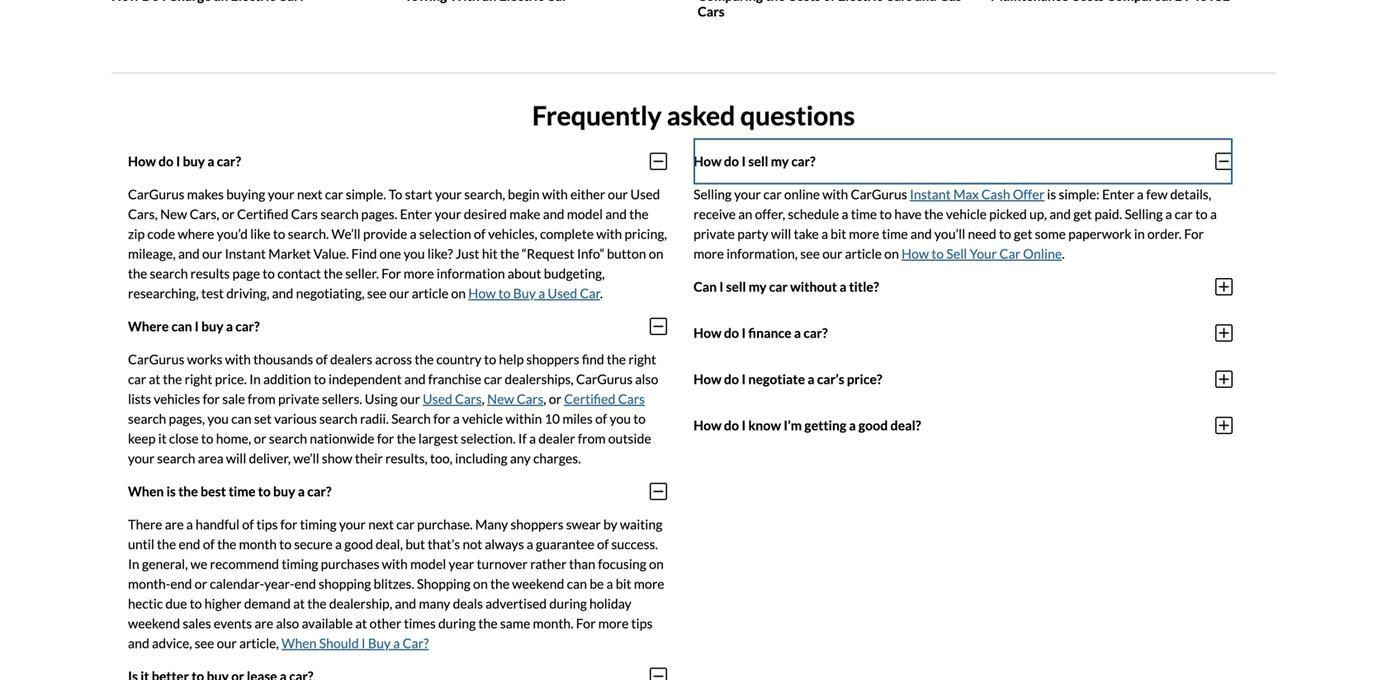 Task type: describe. For each thing, give the bounding box(es) containing it.
0 vertical spatial during
[[550, 596, 587, 612]]

vehicles,
[[488, 226, 538, 242]]

bit inside is simple: enter a few details, receive an offer, schedule a time to have the vehicle picked up, and get paid. selling a car to a private party will take a bit more time and you'll need to get some paperwork in order. for more information, see our article on
[[831, 226, 847, 242]]

year
[[449, 556, 474, 572]]

market
[[268, 246, 311, 262]]

minus square image for cargurus works with thousands of dealers across the country to help shoppers find the right car at the right price. in addition to independent and franchise car dealerships, cargurus also lists vehicles for sale from private sellers. using our
[[650, 317, 667, 336]]

0 horizontal spatial right
[[185, 371, 212, 387]]

time inside when is the best time to buy a car? dropdown button
[[229, 484, 256, 500]]

see inside there are a handful of tips for timing your next car purchase. many shoppers swear by waiting until the end of the month to secure a good deal, but that's not always a guarantee of success. in general, we recommend timing purchases with model year turnover rather than focusing on month-end or calendar-year-end shopping blitzes. shopping on the weekend can be a bit more hectic due to higher demand at the dealership, and many deals advertised during holiday weekend sales events are also available at other times during the same month. for more tips and advice, see our article,
[[195, 635, 214, 652]]

your
[[970, 246, 997, 262]]

largest
[[419, 431, 458, 447]]

on up "deals"
[[473, 576, 488, 592]]

i for when should i buy a car?
[[362, 635, 366, 652]]

plus square image for how do i know i'm getting a good deal?
[[1216, 416, 1233, 436]]

selection
[[419, 226, 471, 242]]

either
[[571, 186, 606, 202]]

simple:
[[1059, 186, 1100, 202]]

1 horizontal spatial tips
[[631, 616, 653, 632]]

0 vertical spatial timing
[[300, 516, 337, 533]]

how for how do i sell my car?
[[694, 153, 722, 169]]

our up where can i buy a car? dropdown button
[[389, 285, 409, 301]]

the down mileage,
[[128, 265, 147, 282]]

enter inside is simple: enter a few details, receive an offer, schedule a time to have the vehicle picked up, and get paid. selling a car to a private party will take a bit more time and you'll need to get some paperwork in order. for more information, see our article on
[[1103, 186, 1135, 202]]

1 vertical spatial during
[[438, 616, 476, 632]]

zip
[[128, 226, 145, 242]]

my inside "dropdown button"
[[771, 153, 789, 169]]

code
[[147, 226, 175, 242]]

a down 'selling your car online with cargurus instant max cash offer'
[[842, 206, 849, 222]]

car? inside when is the best time to buy a car? dropdown button
[[307, 484, 332, 500]]

also inside there are a handful of tips for timing your next car purchase. many shoppers swear by waiting until the end of the month to secure a good deal, but that's not always a guarantee of success. in general, we recommend timing purchases with model year turnover rather than focusing on month-end or calendar-year-end shopping blitzes. shopping on the weekend can be a bit more hectic due to higher demand at the dealership, and many deals advertised during holiday weekend sales events are also available at other times during the same month. for more tips and advice, see our article,
[[276, 616, 299, 632]]

1 horizontal spatial used
[[548, 285, 578, 301]]

that's
[[428, 536, 460, 552]]

1 horizontal spatial get
[[1074, 206, 1092, 222]]

home,
[[216, 431, 251, 447]]

search down close
[[157, 450, 195, 467]]

and left advice,
[[128, 635, 149, 652]]

sell inside dropdown button
[[726, 279, 746, 295]]

and right up, at the right
[[1050, 206, 1071, 222]]

close
[[169, 431, 199, 447]]

to down details,
[[1196, 206, 1208, 222]]

vehicles
[[154, 391, 200, 407]]

pricing,
[[625, 226, 667, 242]]

and down the blitzes.
[[395, 596, 416, 612]]

on down "information"
[[451, 285, 466, 301]]

a right take
[[822, 226, 828, 242]]

2 vertical spatial at
[[355, 616, 367, 632]]

shopping
[[417, 576, 471, 592]]

more down 'selling your car online with cargurus instant max cash offer'
[[849, 226, 880, 242]]

charges.
[[533, 450, 581, 467]]

the down 'value.' on the left top
[[324, 265, 343, 282]]

1 vertical spatial weekend
[[128, 616, 180, 632]]

miles
[[563, 411, 593, 427]]

too,
[[430, 450, 453, 467]]

pages.
[[361, 206, 398, 222]]

to inside dropdown button
[[258, 484, 271, 500]]

see inside cargurus makes buying your next car simple. to start your search, begin with either our used cars, new cars, or certified cars search pages. enter your desired make and model and the zip code where you'd like to search. we'll provide a selection of vehicles, complete with pricing, mileage, and our instant market value. find one you like? just hit the "request info" button on the search results page to contact the seller. for more information about budgeting, researching, test driving, and negotiating, see our article on
[[367, 285, 387, 301]]

1 cars, from the left
[[128, 206, 158, 222]]

i for how do i sell my car?
[[742, 153, 746, 169]]

the right across
[[415, 351, 434, 367]]

within
[[506, 411, 542, 427]]

to left the sell
[[932, 246, 944, 262]]

times
[[404, 616, 436, 632]]

how do i sell my car?
[[694, 153, 816, 169]]

car? for how do i sell my car?
[[792, 153, 816, 169]]

. for how to buy a used car .
[[600, 285, 603, 301]]

know
[[749, 418, 781, 434]]

of inside used cars , new cars , or certified cars search pages, you can set various search radii. search for a vehicle within 10 miles of you to keep it close to home, or search nationwide for the largest selection. if a dealer from outside your search area will deliver, we'll show their results, too, including any charges.
[[595, 411, 607, 427]]

start
[[405, 186, 433, 202]]

0 vertical spatial tips
[[257, 516, 278, 533]]

the up available
[[307, 596, 327, 612]]

will inside is simple: enter a few details, receive an offer, schedule a time to have the vehicle picked up, and get paid. selling a car to a private party will take a bit more time and you'll need to get some paperwork in order. for more information, see our article on
[[771, 226, 792, 242]]

and down where
[[178, 246, 200, 262]]

model inside cargurus makes buying your next car simple. to start your search, begin with either our used cars, new cars, or certified cars search pages. enter your desired make and model and the zip code where you'd like to search. we'll provide a selection of vehicles, complete with pricing, mileage, and our instant market value. find one you like? just hit the "request info" button on the search results page to contact the seller. for more information about budgeting, researching, test driving, and negotiating, see our article on
[[567, 206, 603, 222]]

the up vehicles
[[163, 371, 182, 387]]

to down the picked
[[999, 226, 1012, 242]]

0 horizontal spatial selling
[[694, 186, 732, 202]]

end left shopping
[[295, 576, 316, 592]]

comparing the costs of electric cars and gas cars link
[[698, 0, 975, 20]]

frequently
[[532, 99, 662, 131]]

year-
[[264, 576, 295, 592]]

at inside cargurus works with thousands of dealers across the country to help shoppers find the right car at the right price. in addition to independent and franchise car dealerships, cargurus also lists vehicles for sale from private sellers. using our
[[149, 371, 160, 387]]

your right start
[[435, 186, 462, 202]]

more up the can
[[694, 246, 724, 262]]

of down by
[[597, 536, 609, 552]]

enter inside cargurus makes buying your next car simple. to start your search, begin with either our used cars, new cars, or certified cars search pages. enter your desired make and model and the zip code where you'd like to search. we'll provide a selection of vehicles, complete with pricing, mileage, and our instant market value. find one you like? just hit the "request info" button on the search results page to contact the seller. for more information about budgeting, researching, test driving, and negotiating, see our article on
[[400, 206, 432, 222]]

a left few
[[1137, 186, 1144, 202]]

0 vertical spatial right
[[629, 351, 656, 367]]

the inside used cars , new cars , or certified cars search pages, you can set various search radii. search for a vehicle within 10 miles of you to keep it close to home, or search nationwide for the largest selection. if a dealer from outside your search area will deliver, we'll show their results, too, including any charges.
[[397, 431, 416, 447]]

of down handful on the left
[[203, 536, 215, 552]]

independent
[[329, 371, 402, 387]]

test
[[201, 285, 224, 301]]

the up pricing, on the top left
[[630, 206, 649, 222]]

is inside dropdown button
[[166, 484, 176, 500]]

on down "success."
[[649, 556, 664, 572]]

for down radii.
[[377, 431, 394, 447]]

one
[[380, 246, 401, 262]]

from inside cargurus works with thousands of dealers across the country to help shoppers find the right car at the right price. in addition to independent and franchise car dealerships, cargurus also lists vehicles for sale from private sellers. using our
[[248, 391, 276, 407]]

we'll
[[293, 450, 319, 467]]

a left handful on the left
[[186, 516, 193, 533]]

frequently asked questions
[[532, 99, 855, 131]]

search up we'll
[[321, 206, 359, 222]]

for inside there are a handful of tips for timing your next car purchase. many shoppers swear by waiting until the end of the month to secure a good deal, but that's not always a guarantee of success. in general, we recommend timing purchases with model year turnover rather than focusing on month-end or calendar-year-end shopping blitzes. shopping on the weekend can be a bit more hectic due to higher demand at the dealership, and many deals advertised during holiday weekend sales events are also available at other times during the same month. for more tips and advice, see our article,
[[576, 616, 596, 632]]

new inside used cars , new cars , or certified cars search pages, you can set various search radii. search for a vehicle within 10 miles of you to keep it close to home, or search nationwide for the largest selection. if a dealer from outside your search area will deliver, we'll show their results, too, including any charges.
[[487, 391, 514, 407]]

holiday
[[590, 596, 632, 612]]

by
[[604, 516, 618, 533]]

article inside is simple: enter a few details, receive an offer, schedule a time to have the vehicle picked up, and get paid. selling a car to a private party will take a bit more time and you'll need to get some paperwork in order. for more information, see our article on
[[845, 246, 882, 262]]

desired
[[464, 206, 507, 222]]

2 horizontal spatial you
[[610, 411, 631, 427]]

how for how to sell your car online .
[[902, 246, 929, 262]]

or inside cargurus makes buying your next car simple. to start your search, begin with either our used cars, new cars, or certified cars search pages. enter your desired make and model and the zip code where you'd like to search. we'll provide a selection of vehicles, complete with pricing, mileage, and our instant market value. find one you like? just hit the "request info" button on the search results page to contact the seller. for more information about budgeting, researching, test driving, and negotiating, see our article on
[[222, 206, 235, 222]]

on inside is simple: enter a few details, receive an offer, schedule a time to have the vehicle picked up, and get paid. selling a car to a private party will take a bit more time and you'll need to get some paperwork in order. for more information, see our article on
[[885, 246, 899, 262]]

comparing the costs of electric cars and gas cars
[[698, 0, 962, 20]]

car? for where can i buy a car?
[[236, 318, 260, 335]]

or down set
[[254, 431, 267, 447]]

private inside is simple: enter a few details, receive an offer, schedule a time to have the vehicle picked up, and get paid. selling a car to a private party will take a bit more time and you'll need to get some paperwork in order. for more information, see our article on
[[694, 226, 735, 242]]

addition
[[263, 371, 311, 387]]

a down 'used cars' link
[[453, 411, 460, 427]]

our up results
[[202, 246, 222, 262]]

2 , from the left
[[544, 391, 547, 407]]

vehicle inside used cars , new cars , or certified cars search pages, you can set various search radii. search for a vehicle within 10 miles of you to keep it close to home, or search nationwide for the largest selection. if a dealer from outside your search area will deliver, we'll show their results, too, including any charges.
[[462, 411, 503, 427]]

do for know
[[724, 418, 739, 434]]

article inside cargurus makes buying your next car simple. to start your search, begin with either our used cars, new cars, or certified cars search pages. enter your desired make and model and the zip code where you'd like to search. we'll provide a selection of vehicles, complete with pricing, mileage, and our instant market value. find one you like? just hit the "request info" button on the search results page to contact the seller. for more information about budgeting, researching, test driving, and negotiating, see our article on
[[412, 285, 449, 301]]

a left 'car?'
[[393, 635, 400, 652]]

a right always
[[527, 536, 533, 552]]

online
[[1023, 246, 1062, 262]]

0 vertical spatial time
[[851, 206, 877, 222]]

our inside cargurus works with thousands of dealers across the country to help shoppers find the right car at the right price. in addition to independent and franchise car dealerships, cargurus also lists vehicles for sale from private sellers. using our
[[400, 391, 420, 407]]

minus square image for is simple: enter a few details, receive an offer, schedule a time to have the vehicle picked up, and get paid. selling a car to a private party will take a bit more time and you'll need to get some paperwork in order. for more information, see our article on
[[1216, 151, 1233, 171]]

but
[[406, 536, 425, 552]]

a down details,
[[1211, 206, 1217, 222]]

how to sell your car online .
[[902, 246, 1065, 262]]

0 horizontal spatial are
[[165, 516, 184, 533]]

with right begin
[[542, 186, 568, 202]]

the right 'hit'
[[500, 246, 520, 262]]

buy inside when is the best time to buy a car? dropdown button
[[273, 484, 295, 500]]

bit inside there are a handful of tips for timing your next car purchase. many shoppers swear by waiting until the end of the month to secure a good deal, but that's not always a guarantee of success. in general, we recommend timing purchases with model year turnover rather than focusing on month-end or calendar-year-end shopping blitzes. shopping on the weekend can be a bit more hectic due to higher demand at the dealership, and many deals advertised during holiday weekend sales events are also available at other times during the same month. for more tips and advice, see our article,
[[616, 576, 632, 592]]

hit
[[482, 246, 498, 262]]

more down focusing
[[634, 576, 665, 592]]

purchases
[[321, 556, 379, 572]]

price.
[[215, 371, 247, 387]]

search.
[[288, 226, 329, 242]]

car up offer,
[[764, 186, 782, 202]]

our inside is simple: enter a few details, receive an offer, schedule a time to have the vehicle picked up, and get paid. selling a car to a private party will take a bit more time and you'll need to get some paperwork in order. for more information, see our article on
[[823, 246, 843, 262]]

can inside there are a handful of tips for timing your next car purchase. many shoppers swear by waiting until the end of the month to secure a good deal, but that's not always a guarantee of success. in general, we recommend timing purchases with model year turnover rather than focusing on month-end or calendar-year-end shopping blitzes. shopping on the weekend can be a bit more hectic due to higher demand at the dealership, and many deals advertised during holiday weekend sales events are also available at other times during the same month. for more tips and advice, see our article,
[[567, 576, 587, 592]]

. for how to sell your car online .
[[1062, 246, 1065, 262]]

can inside where can i buy a car? dropdown button
[[171, 318, 192, 335]]

to down 'about'
[[499, 285, 511, 301]]

a left title?
[[840, 279, 847, 295]]

do for sell
[[724, 153, 739, 169]]

1 vertical spatial time
[[882, 226, 908, 242]]

waiting
[[620, 516, 663, 533]]

deliver,
[[249, 450, 291, 467]]

your up selection
[[435, 206, 461, 222]]

due
[[165, 596, 187, 612]]

receive
[[694, 206, 736, 222]]

with up button on the left of page
[[596, 226, 622, 242]]

next inside there are a handful of tips for timing your next car purchase. many shoppers swear by waiting until the end of the month to secure a good deal, but that's not always a guarantee of success. in general, we recommend timing purchases with model year turnover rather than focusing on month-end or calendar-year-end shopping blitzes. shopping on the weekend can be a bit more hectic due to higher demand at the dealership, and many deals advertised during holiday weekend sales events are also available at other times during the same month. for more tips and advice, see our article,
[[368, 516, 394, 533]]

and down have
[[911, 226, 932, 242]]

is inside is simple: enter a few details, receive an offer, schedule a time to have the vehicle picked up, and get paid. selling a car to a private party will take a bit more time and you'll need to get some paperwork in order. for more information, see our article on
[[1047, 186, 1057, 202]]

our right "either"
[[608, 186, 628, 202]]

we
[[190, 556, 207, 572]]

sales
[[183, 616, 211, 632]]

find
[[351, 246, 377, 262]]

your up an
[[735, 186, 761, 202]]

picked
[[990, 206, 1027, 222]]

minus square image for .
[[650, 151, 667, 171]]

for inside cargurus makes buying your next car simple. to start your search, begin with either our used cars, new cars, or certified cars search pages. enter your desired make and model and the zip code where you'd like to search. we'll provide a selection of vehicles, complete with pricing, mileage, and our instant market value. find one you like? just hit the "request info" button on the search results page to contact the seller. for more information about budgeting, researching, test driving, and negotiating, see our article on
[[382, 265, 401, 282]]

0 horizontal spatial you
[[208, 411, 229, 427]]

plus square image for how do i negotiate a car's price?
[[1216, 369, 1233, 389]]

sell
[[947, 246, 967, 262]]

negotiate
[[749, 371, 805, 387]]

a inside cargurus makes buying your next car simple. to start your search, begin with either our used cars, new cars, or certified cars search pages. enter your desired make and model and the zip code where you'd like to search. we'll provide a selection of vehicles, complete with pricing, mileage, and our instant market value. find one you like? just hit the "request info" button on the search results page to contact the seller. for more information about budgeting, researching, test driving, and negotiating, see our article on
[[410, 226, 417, 242]]

the inside the comparing the costs of electric cars and gas cars
[[766, 0, 785, 4]]

up,
[[1030, 206, 1047, 222]]

there
[[128, 516, 162, 533]]

for inside there are a handful of tips for timing your next car purchase. many shoppers swear by waiting until the end of the month to secure a good deal, but that's not always a guarantee of success. in general, we recommend timing purchases with model year turnover rather than focusing on month-end or calendar-year-end shopping blitzes. shopping on the weekend can be a bit more hectic due to higher demand at the dealership, and many deals advertised during holiday weekend sales events are also available at other times during the same month. for more tips and advice, see our article,
[[280, 516, 298, 533]]

car inside there are a handful of tips for timing your next car purchase. many shoppers swear by waiting until the end of the month to secure a good deal, but that's not always a guarantee of success. in general, we recommend timing purchases with model year turnover rather than focusing on month-end or calendar-year-end shopping blitzes. shopping on the weekend can be a bit more hectic due to higher demand at the dealership, and many deals advertised during holiday weekend sales events are also available at other times during the same month. for more tips and advice, see our article,
[[396, 516, 415, 533]]

i for how do i finance a car?
[[742, 325, 746, 341]]

a down the we'll
[[298, 484, 305, 500]]

model inside there are a handful of tips for timing your next car purchase. many shoppers swear by waiting until the end of the month to secure a good deal, but that's not always a guarantee of success. in general, we recommend timing purchases with model year turnover rather than focusing on month-end or calendar-year-end shopping blitzes. shopping on the weekend can be a bit more hectic due to higher demand at the dealership, and many deals advertised during holiday weekend sales events are also available at other times during the same month. for more tips and advice, see our article,
[[410, 556, 446, 572]]

to left have
[[880, 206, 892, 222]]

researching,
[[128, 285, 199, 301]]

focusing
[[598, 556, 647, 572]]

a left the car's
[[808, 371, 815, 387]]

or up 10
[[549, 391, 562, 407]]

to right "page"
[[263, 265, 275, 282]]

month
[[239, 536, 277, 552]]

a inside dropdown button
[[207, 153, 214, 169]]

your inside there are a handful of tips for timing your next car purchase. many shoppers swear by waiting until the end of the month to secure a good deal, but that's not always a guarantee of success. in general, we recommend timing purchases with model year turnover rather than focusing on month-end or calendar-year-end shopping blitzes. shopping on the weekend can be a bit more hectic due to higher demand at the dealership, and many deals advertised during holiday weekend sales events are also available at other times during the same month. for more tips and advice, see our article,
[[339, 516, 366, 533]]

end up due
[[170, 576, 192, 592]]

various
[[274, 411, 317, 427]]

1 vertical spatial at
[[293, 596, 305, 612]]

details,
[[1171, 186, 1212, 202]]

lists
[[128, 391, 151, 407]]

to right "month"
[[279, 536, 292, 552]]

end up we
[[179, 536, 200, 552]]

cargurus up have
[[851, 186, 908, 202]]

comparing
[[698, 0, 763, 4]]

a up purchases
[[335, 536, 342, 552]]

schedule
[[788, 206, 839, 222]]

a up order.
[[1166, 206, 1173, 222]]

a right if in the left bottom of the page
[[529, 431, 536, 447]]

and up complete
[[543, 206, 565, 222]]

where
[[178, 226, 214, 242]]

1 horizontal spatial are
[[255, 616, 274, 632]]

shoppers inside cargurus works with thousands of dealers across the country to help shoppers find the right car at the right price. in addition to independent and franchise car dealerships, cargurus also lists vehicles for sale from private sellers. using our
[[527, 351, 580, 367]]

car inside the can i sell my car without a title? dropdown button
[[769, 279, 788, 295]]

about
[[508, 265, 541, 282]]

advertised
[[486, 596, 547, 612]]

search down various
[[269, 431, 307, 447]]

dealers
[[330, 351, 373, 367]]

do for buy
[[159, 153, 174, 169]]

can inside used cars , new cars , or certified cars search pages, you can set various search radii. search for a vehicle within 10 miles of you to keep it close to home, or search nationwide for the largest selection. if a dealer from outside your search area will deliver, we'll show their results, too, including any charges.
[[231, 411, 252, 427]]

you inside cargurus makes buying your next car simple. to start your search, begin with either our used cars, new cars, or certified cars search pages. enter your desired make and model and the zip code where you'd like to search. we'll provide a selection of vehicles, complete with pricing, mileage, and our instant market value. find one you like? just hit the "request info" button on the search results page to contact the seller. for more information about budgeting, researching, test driving, and negotiating, see our article on
[[404, 246, 425, 262]]

to right like
[[273, 226, 285, 242]]

without
[[791, 279, 837, 295]]

for up largest
[[434, 411, 451, 427]]

new inside cargurus makes buying your next car simple. to start your search, begin with either our used cars, new cars, or certified cars search pages. enter your desired make and model and the zip code where you'd like to search. we'll provide a selection of vehicles, complete with pricing, mileage, and our instant market value. find one you like? just hit the "request info" button on the search results page to contact the seller. for more information about budgeting, researching, test driving, and negotiating, see our article on
[[160, 206, 187, 222]]

the down handful on the left
[[217, 536, 236, 552]]

can
[[694, 279, 717, 295]]

vehicle inside is simple: enter a few details, receive an offer, schedule a time to have the vehicle picked up, and get paid. selling a car to a private party will take a bit more time and you'll need to get some paperwork in order. for more information, see our article on
[[946, 206, 987, 222]]

to up sellers.
[[314, 371, 326, 387]]

plus square image for how do i finance a car?
[[1216, 323, 1233, 343]]

selling inside is simple: enter a few details, receive an offer, schedule a time to have the vehicle picked up, and get paid. selling a car to a private party will take a bit more time and you'll need to get some paperwork in order. for more information, see our article on
[[1125, 206, 1163, 222]]

when for when should i buy a car?
[[282, 635, 317, 652]]

deal?
[[891, 418, 921, 434]]

on down pricing, on the top left
[[649, 246, 664, 262]]

do for finance
[[724, 325, 739, 341]]

contact
[[278, 265, 321, 282]]

will inside used cars , new cars , or certified cars search pages, you can set various search radii. search for a vehicle within 10 miles of you to keep it close to home, or search nationwide for the largest selection. if a dealer from outside your search area will deliver, we'll show their results, too, including any charges.
[[226, 450, 246, 467]]

success.
[[612, 536, 658, 552]]

1 horizontal spatial buy
[[513, 285, 536, 301]]

new cars link
[[487, 391, 544, 407]]

month.
[[533, 616, 574, 632]]

when is the best time to buy a car? button
[[128, 469, 667, 515]]

you'll
[[935, 226, 966, 242]]

search up nationwide
[[319, 411, 358, 427]]

a down 'about'
[[539, 285, 545, 301]]

a right getting
[[849, 418, 856, 434]]

questions
[[741, 99, 855, 131]]

0 horizontal spatial buy
[[368, 635, 391, 652]]

and inside the comparing the costs of electric cars and gas cars
[[915, 0, 937, 4]]

0 horizontal spatial car
[[580, 285, 600, 301]]

plus square image for can i sell my car without a title?
[[1216, 277, 1233, 297]]

my inside dropdown button
[[749, 279, 767, 295]]

good inside dropdown button
[[859, 418, 888, 434]]

car? for how do i finance a car?
[[804, 325, 828, 341]]

cash
[[982, 186, 1011, 202]]

the inside is simple: enter a few details, receive an offer, schedule a time to have the vehicle picked up, and get paid. selling a car to a private party will take a bit more time and you'll need to get some paperwork in order. for more information, see our article on
[[925, 206, 944, 222]]

some
[[1035, 226, 1066, 242]]

hectic
[[128, 596, 163, 612]]

instant max cash offer link
[[910, 186, 1045, 202]]

the left same
[[479, 616, 498, 632]]

to right due
[[190, 596, 202, 612]]

to up area
[[201, 431, 214, 447]]

how for how do i buy a car?
[[128, 153, 156, 169]]

complete
[[540, 226, 594, 242]]

results,
[[385, 450, 428, 467]]



Task type: vqa. For each thing, say whether or not it's contained in the screenshot.
the left is
yes



Task type: locate. For each thing, give the bounding box(es) containing it.
also inside cargurus works with thousands of dealers across the country to help shoppers find the right car at the right price. in addition to independent and franchise car dealerships, cargurus also lists vehicles for sale from private sellers. using our
[[635, 371, 659, 387]]

car?
[[403, 635, 429, 652]]

used inside cargurus makes buying your next car simple. to start your search, begin with either our used cars, new cars, or certified cars search pages. enter your desired make and model and the zip code where you'd like to search. we'll provide a selection of vehicles, complete with pricing, mileage, and our instant market value. find one you like? just hit the "request info" button on the search results page to contact the seller. for more information about budgeting, researching, test driving, and negotiating, see our article on
[[631, 186, 660, 202]]

plus square image inside the can i sell my car without a title? dropdown button
[[1216, 277, 1233, 297]]

from inside used cars , new cars , or certified cars search pages, you can set various search radii. search for a vehicle within 10 miles of you to keep it close to home, or search nationwide for the largest selection. if a dealer from outside your search area will deliver, we'll show their results, too, including any charges.
[[578, 431, 606, 447]]

used inside used cars , new cars , or certified cars search pages, you can set various search radii. search for a vehicle within 10 miles of you to keep it close to home, or search nationwide for the largest selection. if a dealer from outside your search area will deliver, we'll show their results, too, including any charges.
[[423, 391, 453, 407]]

buy for do
[[183, 153, 205, 169]]

, left new cars link
[[482, 391, 485, 407]]

car down details,
[[1175, 206, 1193, 222]]

good inside there are a handful of tips for timing your next car purchase. many shoppers swear by waiting until the end of the month to secure a good deal, but that's not always a guarantee of success. in general, we recommend timing purchases with model year turnover rather than focusing on month-end or calendar-year-end shopping blitzes. shopping on the weekend can be a bit more hectic due to higher demand at the dealership, and many deals advertised during holiday weekend sales events are also available at other times during the same month. for more tips and advice, see our article,
[[344, 536, 373, 552]]

higher
[[205, 596, 242, 612]]

2 horizontal spatial see
[[801, 246, 820, 262]]

search up researching,
[[150, 265, 188, 282]]

1 minus square image from the left
[[650, 151, 667, 171]]

i inside how do i finance a car? dropdown button
[[742, 325, 746, 341]]

from down miles
[[578, 431, 606, 447]]

private inside cargurus works with thousands of dealers across the country to help shoppers find the right car at the right price. in addition to independent and franchise car dealerships, cargurus also lists vehicles for sale from private sellers. using our
[[278, 391, 320, 407]]

instant up "page"
[[225, 246, 266, 262]]

.
[[1062, 246, 1065, 262], [600, 285, 603, 301]]

car? right finance
[[804, 325, 828, 341]]

finance
[[749, 325, 792, 341]]

can right 'where'
[[171, 318, 192, 335]]

find
[[582, 351, 604, 367]]

used down budgeting,
[[548, 285, 578, 301]]

certified inside used cars , new cars , or certified cars search pages, you can set various search radii. search for a vehicle within 10 miles of you to keep it close to home, or search nationwide for the largest selection. if a dealer from outside your search area will deliver, we'll show their results, too, including any charges.
[[564, 391, 616, 407]]

next inside cargurus makes buying your next car simple. to start your search, begin with either our used cars, new cars, or certified cars search pages. enter your desired make and model and the zip code where you'd like to search. we'll provide a selection of vehicles, complete with pricing, mileage, and our instant market value. find one you like? just hit the "request info" button on the search results page to contact the seller. for more information about budgeting, researching, test driving, and negotiating, see our article on
[[297, 186, 323, 202]]

, down the dealerships,
[[544, 391, 547, 407]]

certified inside cargurus makes buying your next car simple. to start your search, begin with either our used cars, new cars, or certified cars search pages. enter your desired make and model and the zip code where you'd like to search. we'll provide a selection of vehicles, complete with pricing, mileage, and our instant market value. find one you like? just hit the "request info" button on the search results page to contact the seller. for more information about budgeting, researching, test driving, and negotiating, see our article on
[[237, 206, 289, 222]]

the inside when is the best time to buy a car? dropdown button
[[178, 484, 198, 500]]

guarantee
[[536, 536, 595, 552]]

1 horizontal spatial in
[[249, 371, 261, 387]]

used down franchise
[[423, 391, 453, 407]]

0 vertical spatial good
[[859, 418, 888, 434]]

0 horizontal spatial in
[[128, 556, 139, 572]]

0 horizontal spatial enter
[[400, 206, 432, 222]]

car? inside how do i sell my car? "dropdown button"
[[792, 153, 816, 169]]

buy inside how do i buy a car? dropdown button
[[183, 153, 205, 169]]

when for when is the best time to buy a car?
[[128, 484, 164, 500]]

order.
[[1148, 226, 1182, 242]]

0 vertical spatial see
[[801, 246, 820, 262]]

0 horizontal spatial also
[[276, 616, 299, 632]]

using
[[365, 391, 398, 407]]

1 vertical spatial minus square image
[[650, 482, 667, 502]]

if
[[518, 431, 527, 447]]

1 horizontal spatial car
[[1000, 246, 1021, 262]]

information,
[[727, 246, 798, 262]]

0 horizontal spatial sell
[[726, 279, 746, 295]]

with up schedule
[[823, 186, 849, 202]]

right
[[629, 351, 656, 367], [185, 371, 212, 387]]

car? inside where can i buy a car? dropdown button
[[236, 318, 260, 335]]

2 vertical spatial buy
[[273, 484, 295, 500]]

0 horizontal spatial ,
[[482, 391, 485, 407]]

the down turnover
[[491, 576, 510, 592]]

car right your
[[1000, 246, 1021, 262]]

0 vertical spatial .
[[1062, 246, 1065, 262]]

do inside dropdown button
[[159, 153, 174, 169]]

deals
[[453, 596, 483, 612]]

2 minus square image from the top
[[650, 482, 667, 502]]

at
[[149, 371, 160, 387], [293, 596, 305, 612], [355, 616, 367, 632]]

1 horizontal spatial model
[[567, 206, 603, 222]]

deal,
[[376, 536, 403, 552]]

for left 'sale'
[[203, 391, 220, 407]]

i inside the how do i negotiate a car's price? dropdown button
[[742, 371, 746, 387]]

1 vertical spatial enter
[[400, 206, 432, 222]]

how for how do i negotiate a car's price?
[[694, 371, 722, 387]]

with inside there are a handful of tips for timing your next car purchase. many shoppers swear by waiting until the end of the month to secure a good deal, but that's not always a guarantee of success. in general, we recommend timing purchases with model year turnover rather than focusing on month-end or calendar-year-end shopping blitzes. shopping on the weekend can be a bit more hectic due to higher demand at the dealership, and many deals advertised during holiday weekend sales events are also available at other times during the same month. for more tips and advice, see our article,
[[382, 556, 408, 572]]

swear
[[566, 516, 601, 533]]

more down holiday
[[598, 616, 629, 632]]

see
[[801, 246, 820, 262], [367, 285, 387, 301], [195, 635, 214, 652]]

how for how do i know i'm getting a good deal?
[[694, 418, 722, 434]]

and down the contact
[[272, 285, 294, 301]]

how inside dropdown button
[[128, 153, 156, 169]]

and
[[915, 0, 937, 4], [543, 206, 565, 222], [606, 206, 627, 222], [1050, 206, 1071, 222], [911, 226, 932, 242], [178, 246, 200, 262], [272, 285, 294, 301], [404, 371, 426, 387], [395, 596, 416, 612], [128, 635, 149, 652]]

2 cars, from the left
[[190, 206, 219, 222]]

0 horizontal spatial instant
[[225, 246, 266, 262]]

2 vertical spatial can
[[567, 576, 587, 592]]

cargurus inside cargurus makes buying your next car simple. to start your search, begin with either our used cars, new cars, or certified cars search pages. enter your desired make and model and the zip code where you'd like to search. we'll provide a selection of vehicles, complete with pricing, mileage, and our instant market value. find one you like? just hit the "request info" button on the search results page to contact the seller. for more information about budgeting, researching, test driving, and negotiating, see our article on
[[128, 186, 185, 202]]

0 vertical spatial my
[[771, 153, 789, 169]]

minus square image inside where can i buy a car? dropdown button
[[650, 317, 667, 336]]

pages,
[[169, 411, 205, 427]]

of down certified cars link
[[595, 411, 607, 427]]

buy
[[513, 285, 536, 301], [368, 635, 391, 652]]

your
[[268, 186, 295, 202], [435, 186, 462, 202], [735, 186, 761, 202], [435, 206, 461, 222], [128, 450, 155, 467], [339, 516, 366, 533]]

i for how do i know i'm getting a good deal?
[[742, 418, 746, 434]]

instant inside cargurus makes buying your next car simple. to start your search, begin with either our used cars, new cars, or certified cars search pages. enter your desired make and model and the zip code where you'd like to search. we'll provide a selection of vehicles, complete with pricing, mileage, and our instant market value. find one you like? just hit the "request info" button on the search results page to contact the seller. for more information about budgeting, researching, test driving, and negotiating, see our article on
[[225, 246, 266, 262]]

article
[[845, 246, 882, 262], [412, 285, 449, 301]]

see down 'sales'
[[195, 635, 214, 652]]

cargurus up certified cars link
[[576, 371, 633, 387]]

0 vertical spatial enter
[[1103, 186, 1135, 202]]

i left negotiate
[[742, 371, 746, 387]]

private down receive
[[694, 226, 735, 242]]

on
[[649, 246, 664, 262], [885, 246, 899, 262], [451, 285, 466, 301], [649, 556, 664, 572], [473, 576, 488, 592]]

of inside the comparing the costs of electric cars and gas cars
[[824, 0, 836, 4]]

good left deal?
[[859, 418, 888, 434]]

get down the simple:
[[1074, 206, 1092, 222]]

at down year-
[[293, 596, 305, 612]]

be
[[590, 576, 604, 592]]

buy down deliver, in the bottom of the page
[[273, 484, 295, 500]]

or down we
[[195, 576, 207, 592]]

0 horizontal spatial during
[[438, 616, 476, 632]]

our inside there are a handful of tips for timing your next car purchase. many shoppers swear by waiting until the end of the month to secure a good deal, but that's not always a guarantee of success. in general, we recommend timing purchases with model year turnover rather than focusing on month-end or calendar-year-end shopping blitzes. shopping on the weekend can be a bit more hectic due to higher demand at the dealership, and many deals advertised during holiday weekend sales events are also available at other times during the same month. for more tips and advice, see our article,
[[217, 635, 237, 652]]

1 horizontal spatial good
[[859, 418, 888, 434]]

0 vertical spatial for
[[1185, 226, 1204, 242]]

during up month.
[[550, 596, 587, 612]]

with inside cargurus works with thousands of dealers across the country to help shoppers find the right car at the right price. in addition to independent and franchise car dealerships, cargurus also lists vehicles for sale from private sellers. using our
[[225, 351, 251, 367]]

timing down "secure" on the left
[[282, 556, 318, 572]]

search up keep
[[128, 411, 166, 427]]

used
[[631, 186, 660, 202], [548, 285, 578, 301], [423, 391, 453, 407]]

0 vertical spatial are
[[165, 516, 184, 533]]

information
[[437, 265, 505, 282]]

1 minus square image from the top
[[650, 317, 667, 336]]

0 vertical spatial can
[[171, 318, 192, 335]]

in inside cargurus works with thousands of dealers across the country to help shoppers find the right car at the right price. in addition to independent and franchise car dealerships, cargurus also lists vehicles for sale from private sellers. using our
[[249, 371, 261, 387]]

bit down focusing
[[616, 576, 632, 592]]

of up "month"
[[242, 516, 254, 533]]

0 horizontal spatial good
[[344, 536, 373, 552]]

car?
[[217, 153, 241, 169], [792, 153, 816, 169], [236, 318, 260, 335], [804, 325, 828, 341], [307, 484, 332, 500]]

0 horizontal spatial bit
[[616, 576, 632, 592]]

the up the you'll
[[925, 206, 944, 222]]

how do i buy a car? button
[[128, 138, 667, 184]]

i for how do i negotiate a car's price?
[[742, 371, 746, 387]]

1 , from the left
[[482, 391, 485, 407]]

i inside where can i buy a car? dropdown button
[[195, 318, 199, 335]]

i inside how do i buy a car? dropdown button
[[176, 153, 180, 169]]

party
[[738, 226, 769, 242]]

0 horizontal spatial see
[[195, 635, 214, 652]]

2 vertical spatial for
[[576, 616, 596, 632]]

car inside is simple: enter a few details, receive an offer, schedule a time to have the vehicle picked up, and get paid. selling a car to a private party will take a bit more time and you'll need to get some paperwork in order. for more information, see our article on
[[1175, 206, 1193, 222]]

1 vertical spatial buy
[[201, 318, 224, 335]]

1 vertical spatial new
[[487, 391, 514, 407]]

1 vertical spatial vehicle
[[462, 411, 503, 427]]

how to buy a used car .
[[469, 285, 603, 301]]

and inside cargurus works with thousands of dealers across the country to help shoppers find the right car at the right price. in addition to independent and franchise car dealerships, cargurus also lists vehicles for sale from private sellers. using our
[[404, 371, 426, 387]]

and up pricing, on the top left
[[606, 206, 627, 222]]

is left best
[[166, 484, 176, 500]]

how down have
[[902, 246, 929, 262]]

do inside "dropdown button"
[[724, 153, 739, 169]]

0 vertical spatial instant
[[910, 186, 951, 202]]

0 vertical spatial selling
[[694, 186, 732, 202]]

minus square image inside how do i sell my car? "dropdown button"
[[1216, 151, 1233, 171]]

search,
[[464, 186, 505, 202]]

car down help
[[484, 371, 502, 387]]

blitzes.
[[374, 576, 414, 592]]

0 horizontal spatial for
[[382, 265, 401, 282]]

for up "secure" on the left
[[280, 516, 298, 533]]

i for how do i buy a car?
[[176, 153, 180, 169]]

keep
[[128, 431, 156, 447]]

turnover
[[477, 556, 528, 572]]

2 minus square image from the left
[[1216, 151, 1233, 171]]

of inside cargurus makes buying your next car simple. to start your search, begin with either our used cars, new cars, or certified cars search pages. enter your desired make and model and the zip code where you'd like to search. we'll provide a selection of vehicles, complete with pricing, mileage, and our instant market value. find one you like? just hit the "request info" button on the search results page to contact the seller. for more information about budgeting, researching, test driving, and negotiating, see our article on
[[474, 226, 486, 242]]

how for how to buy a used car .
[[469, 285, 496, 301]]

our down events
[[217, 635, 237, 652]]

. down budgeting,
[[600, 285, 603, 301]]

0 vertical spatial shoppers
[[527, 351, 580, 367]]

how do i know i'm getting a good deal? button
[[694, 403, 1233, 449]]

0 horizontal spatial article
[[412, 285, 449, 301]]

0 horizontal spatial next
[[297, 186, 323, 202]]

works
[[187, 351, 223, 367]]

driving,
[[226, 285, 270, 301]]

0 vertical spatial next
[[297, 186, 323, 202]]

where can i buy a car? button
[[128, 303, 667, 350]]

car? inside how do i buy a car? dropdown button
[[217, 153, 241, 169]]

the left costs
[[766, 0, 785, 4]]

plus square image
[[1216, 277, 1233, 297], [1216, 323, 1233, 343]]

franchise
[[428, 371, 482, 387]]

car up 'but'
[[396, 516, 415, 533]]

of inside cargurus works with thousands of dealers across the country to help shoppers find the right car at the right price. in addition to independent and franchise car dealerships, cargurus also lists vehicles for sale from private sellers. using our
[[316, 351, 328, 367]]

i inside how do i know i'm getting a good deal? dropdown button
[[742, 418, 746, 434]]

1 horizontal spatial selling
[[1125, 206, 1163, 222]]

2 plus square image from the top
[[1216, 416, 1233, 436]]

for inside is simple: enter a few details, receive an offer, schedule a time to have the vehicle picked up, and get paid. selling a car to a private party will take a bit more time and you'll need to get some paperwork in order. for more information, see our article on
[[1185, 226, 1204, 242]]

seller.
[[345, 265, 379, 282]]

shoppers up guarantee
[[511, 516, 564, 533]]

bit down schedule
[[831, 226, 847, 242]]

1 horizontal spatial right
[[629, 351, 656, 367]]

getting
[[805, 418, 847, 434]]

is right offer
[[1047, 186, 1057, 202]]

do for negotiate
[[724, 371, 739, 387]]

selling up receive
[[694, 186, 732, 202]]

buy inside where can i buy a car? dropdown button
[[201, 318, 224, 335]]

outside
[[608, 431, 651, 447]]

0 vertical spatial sell
[[749, 153, 769, 169]]

how left negotiate
[[694, 371, 722, 387]]

plus square image inside how do i know i'm getting a good deal? dropdown button
[[1216, 416, 1233, 436]]

advice,
[[152, 635, 192, 652]]

1 vertical spatial article
[[412, 285, 449, 301]]

sell inside "dropdown button"
[[749, 153, 769, 169]]

do left negotiate
[[724, 371, 739, 387]]

have
[[895, 206, 922, 222]]

results
[[191, 265, 230, 282]]

do up code in the left top of the page
[[159, 153, 174, 169]]

get down the picked
[[1014, 226, 1033, 242]]

or
[[222, 206, 235, 222], [549, 391, 562, 407], [254, 431, 267, 447], [195, 576, 207, 592]]

timing
[[300, 516, 337, 533], [282, 556, 318, 572]]

with up the price.
[[225, 351, 251, 367]]

buy for can
[[201, 318, 224, 335]]

0 horizontal spatial weekend
[[128, 616, 180, 632]]

see inside is simple: enter a few details, receive an offer, schedule a time to have the vehicle picked up, and get paid. selling a car to a private party will take a bit more time and you'll need to get some paperwork in order. for more information, see our article on
[[801, 246, 820, 262]]

model down "either"
[[567, 206, 603, 222]]

time down have
[[882, 226, 908, 242]]

minus square image
[[650, 151, 667, 171], [1216, 151, 1233, 171]]

2 vertical spatial time
[[229, 484, 256, 500]]

0 horizontal spatial at
[[149, 371, 160, 387]]

next up search.
[[297, 186, 323, 202]]

will down home,
[[226, 450, 246, 467]]

0 horizontal spatial time
[[229, 484, 256, 500]]

cargurus up code in the left top of the page
[[128, 186, 185, 202]]

1 vertical spatial bit
[[616, 576, 632, 592]]

0 horizontal spatial when
[[128, 484, 164, 500]]

or inside there are a handful of tips for timing your next car purchase. many shoppers swear by waiting until the end of the month to secure a good deal, but that's not always a guarantee of success. in general, we recommend timing purchases with model year turnover rather than focusing on month-end or calendar-year-end shopping blitzes. shopping on the weekend can be a bit more hectic due to higher demand at the dealership, and many deals advertised during holiday weekend sales events are also available at other times during the same month. for more tips and advice, see our article,
[[195, 576, 207, 592]]

1 horizontal spatial bit
[[831, 226, 847, 242]]

private up various
[[278, 391, 320, 407]]

to
[[389, 186, 403, 202]]

car? down driving,
[[236, 318, 260, 335]]

minus square image for there are a handful of tips for timing your next car purchase. many shoppers swear by waiting until the end of the month to secure a good deal, but that's not always a guarantee of success. in general, we recommend timing purchases with model year turnover rather than focusing on month-end or calendar-year-end shopping blitzes. shopping on the weekend can be a bit more hectic due to higher demand at the dealership, and many deals advertised during holiday weekend sales events are also available at other times during the same month. for more tips and advice, see our article,
[[650, 482, 667, 502]]

0 vertical spatial certified
[[237, 206, 289, 222]]

1 horizontal spatial also
[[635, 371, 659, 387]]

dealer
[[539, 431, 575, 447]]

to
[[880, 206, 892, 222], [1196, 206, 1208, 222], [273, 226, 285, 242], [999, 226, 1012, 242], [932, 246, 944, 262], [263, 265, 275, 282], [499, 285, 511, 301], [484, 351, 497, 367], [314, 371, 326, 387], [634, 411, 646, 427], [201, 431, 214, 447], [258, 484, 271, 500], [279, 536, 292, 552], [190, 596, 202, 612]]

sellers.
[[322, 391, 362, 407]]

how left the "know"
[[694, 418, 722, 434]]

shoppers inside there are a handful of tips for timing your next car purchase. many shoppers swear by waiting until the end of the month to secure a good deal, but that's not always a guarantee of success. in general, we recommend timing purchases with model year turnover rather than focusing on month-end or calendar-year-end shopping blitzes. shopping on the weekend can be a bit more hectic due to higher demand at the dealership, and many deals advertised during holiday weekend sales events are also available at other times during the same month. for more tips and advice, see our article,
[[511, 516, 564, 533]]

car? for how do i buy a car?
[[217, 153, 241, 169]]

how do i negotiate a car's price? button
[[694, 356, 1233, 403]]

0 vertical spatial minus square image
[[650, 317, 667, 336]]

area
[[198, 450, 224, 467]]

plus square image
[[1216, 369, 1233, 389], [1216, 416, 1233, 436]]

info"
[[577, 246, 605, 262]]

how for how do i finance a car?
[[694, 325, 722, 341]]

0 horizontal spatial cars,
[[128, 206, 158, 222]]

like?
[[428, 246, 453, 262]]

value.
[[314, 246, 349, 262]]

for inside cargurus works with thousands of dealers across the country to help shoppers find the right car at the right price. in addition to independent and franchise car dealerships, cargurus also lists vehicles for sale from private sellers. using our
[[203, 391, 220, 407]]

1 vertical spatial next
[[368, 516, 394, 533]]

my up the online
[[771, 153, 789, 169]]

make
[[510, 206, 541, 222]]

car inside cargurus makes buying your next car simple. to start your search, begin with either our used cars, new cars, or certified cars search pages. enter your desired make and model and the zip code where you'd like to search. we'll provide a selection of vehicles, complete with pricing, mileage, and our instant market value. find one you like? just hit the "request info" button on the search results page to contact the seller. for more information about budgeting, researching, test driving, and negotiating, see our article on
[[325, 186, 343, 202]]

page
[[232, 265, 260, 282]]

2 horizontal spatial time
[[882, 226, 908, 242]]

1 vertical spatial when
[[282, 635, 317, 652]]

across
[[375, 351, 412, 367]]

0 vertical spatial new
[[160, 206, 187, 222]]

i for where can i buy a car?
[[195, 318, 199, 335]]

other
[[370, 616, 402, 632]]

1 horizontal spatial certified
[[564, 391, 616, 407]]

negotiating,
[[296, 285, 365, 301]]

"request
[[522, 246, 575, 262]]

1 vertical spatial good
[[344, 536, 373, 552]]

cargurus down 'where'
[[128, 351, 185, 367]]

sale
[[222, 391, 245, 407]]

and down across
[[404, 371, 426, 387]]

car? up the online
[[792, 153, 816, 169]]

price?
[[847, 371, 883, 387]]

budgeting,
[[544, 265, 605, 282]]

how up "zip"
[[128, 153, 156, 169]]

of down the desired
[[474, 226, 486, 242]]

1 horizontal spatial during
[[550, 596, 587, 612]]

0 horizontal spatial can
[[171, 318, 192, 335]]

need
[[968, 226, 997, 242]]

2 plus square image from the top
[[1216, 323, 1233, 343]]

at down dealership,
[[355, 616, 367, 632]]

shopping
[[319, 576, 371, 592]]

0 horizontal spatial my
[[749, 279, 767, 295]]

the up general,
[[157, 536, 176, 552]]

0 vertical spatial weekend
[[512, 576, 564, 592]]

a down driving,
[[226, 318, 233, 335]]

your right buying
[[268, 186, 295, 202]]

buy down 'about'
[[513, 285, 536, 301]]

are right there
[[165, 516, 184, 533]]

do
[[159, 153, 174, 169], [724, 153, 739, 169], [724, 325, 739, 341], [724, 371, 739, 387], [724, 418, 739, 434]]

i left the "know"
[[742, 418, 746, 434]]

1 plus square image from the top
[[1216, 369, 1233, 389]]

1 vertical spatial car
[[580, 285, 600, 301]]

vehicle
[[946, 206, 987, 222], [462, 411, 503, 427]]

1 vertical spatial model
[[410, 556, 446, 572]]

month-
[[128, 576, 170, 592]]

online
[[784, 186, 820, 202]]

car up lists
[[128, 371, 146, 387]]

to up 'outside'
[[634, 411, 646, 427]]

a right finance
[[794, 325, 801, 341]]

minus square image
[[650, 317, 667, 336], [650, 482, 667, 502], [650, 667, 667, 681]]

and left gas
[[915, 0, 937, 4]]

1 vertical spatial used
[[548, 285, 578, 301]]

the right find
[[607, 351, 626, 367]]

do up an
[[724, 153, 739, 169]]

plus square image inside the how do i negotiate a car's price? dropdown button
[[1216, 369, 1233, 389]]

1 vertical spatial timing
[[282, 556, 318, 572]]

how to buy a used car link
[[469, 285, 600, 301]]

take
[[794, 226, 819, 242]]

car? inside how do i finance a car? dropdown button
[[804, 325, 828, 341]]

1 plus square image from the top
[[1216, 277, 1233, 297]]

0 horizontal spatial used
[[423, 391, 453, 407]]

0 horizontal spatial minus square image
[[650, 151, 667, 171]]

your inside used cars , new cars , or certified cars search pages, you can set various search radii. search for a vehicle within 10 miles of you to keep it close to home, or search nationwide for the largest selection. if a dealer from outside your search area will deliver, we'll show their results, too, including any charges.
[[128, 450, 155, 467]]

car down budgeting,
[[580, 285, 600, 301]]

1 vertical spatial selling
[[1125, 206, 1163, 222]]

1 vertical spatial for
[[382, 265, 401, 282]]

1 vertical spatial in
[[128, 556, 139, 572]]

1 vertical spatial can
[[231, 411, 252, 427]]

0 vertical spatial at
[[149, 371, 160, 387]]

see down take
[[801, 246, 820, 262]]

2 horizontal spatial can
[[567, 576, 587, 592]]

your up purchases
[[339, 516, 366, 533]]

buy
[[183, 153, 205, 169], [201, 318, 224, 335], [273, 484, 295, 500]]

0 horizontal spatial private
[[278, 391, 320, 407]]

0 vertical spatial car
[[1000, 246, 1021, 262]]

a right be on the left of the page
[[607, 576, 613, 592]]

0 horizontal spatial .
[[600, 285, 603, 301]]

0 vertical spatial buy
[[513, 285, 536, 301]]

from
[[248, 391, 276, 407], [578, 431, 606, 447]]

1 vertical spatial are
[[255, 616, 274, 632]]

more inside cargurus makes buying your next car simple. to start your search, begin with either our used cars, new cars, or certified cars search pages. enter your desired make and model and the zip code where you'd like to search. we'll provide a selection of vehicles, complete with pricing, mileage, and our instant market value. find one you like? just hit the "request info" button on the search results page to contact the seller. for more information about budgeting, researching, test driving, and negotiating, see our article on
[[404, 265, 434, 282]]

i inside how do i sell my car? "dropdown button"
[[742, 153, 746, 169]]

1 vertical spatial will
[[226, 450, 246, 467]]

3 minus square image from the top
[[650, 667, 667, 681]]

1 vertical spatial shoppers
[[511, 516, 564, 533]]

1 horizontal spatial can
[[231, 411, 252, 427]]

0 vertical spatial article
[[845, 246, 882, 262]]

paid.
[[1095, 206, 1123, 222]]

minus square image inside when is the best time to buy a car? dropdown button
[[650, 482, 667, 502]]

model
[[567, 206, 603, 222], [410, 556, 446, 572]]

0 horizontal spatial get
[[1014, 226, 1033, 242]]

1 horizontal spatial see
[[367, 285, 387, 301]]

1 vertical spatial plus square image
[[1216, 323, 1233, 343]]

0 vertical spatial private
[[694, 226, 735, 242]]

country
[[436, 351, 482, 367]]

i inside the can i sell my car without a title? dropdown button
[[720, 279, 724, 295]]

certified cars link
[[564, 391, 645, 407]]

plus square image inside how do i finance a car? dropdown button
[[1216, 323, 1233, 343]]

1 horizontal spatial instant
[[910, 186, 951, 202]]

cargurus works with thousands of dealers across the country to help shoppers find the right car at the right price. in addition to independent and franchise car dealerships, cargurus also lists vehicles for sale from private sellers. using our
[[128, 351, 659, 407]]

instant up have
[[910, 186, 951, 202]]

1 vertical spatial .
[[600, 285, 603, 301]]

to left help
[[484, 351, 497, 367]]

cars inside cargurus makes buying your next car simple. to start your search, begin with either our used cars, new cars, or certified cars search pages. enter your desired make and model and the zip code where you'd like to search. we'll provide a selection of vehicles, complete with pricing, mileage, and our instant market value. find one you like? just hit the "request info" button on the search results page to contact the seller. for more information about budgeting, researching, test driving, and negotiating, see our article on
[[291, 206, 318, 222]]

the up results,
[[397, 431, 416, 447]]

few
[[1147, 186, 1168, 202]]

in inside there are a handful of tips for timing your next car purchase. many shoppers swear by waiting until the end of the month to secure a good deal, but that's not always a guarantee of success. in general, we recommend timing purchases with model year turnover rather than focusing on month-end or calendar-year-end shopping blitzes. shopping on the weekend can be a bit more hectic due to higher demand at the dealership, and many deals advertised during holiday weekend sales events are also available at other times during the same month. for more tips and advice, see our article,
[[128, 556, 139, 572]]

0 horizontal spatial vehicle
[[462, 411, 503, 427]]



